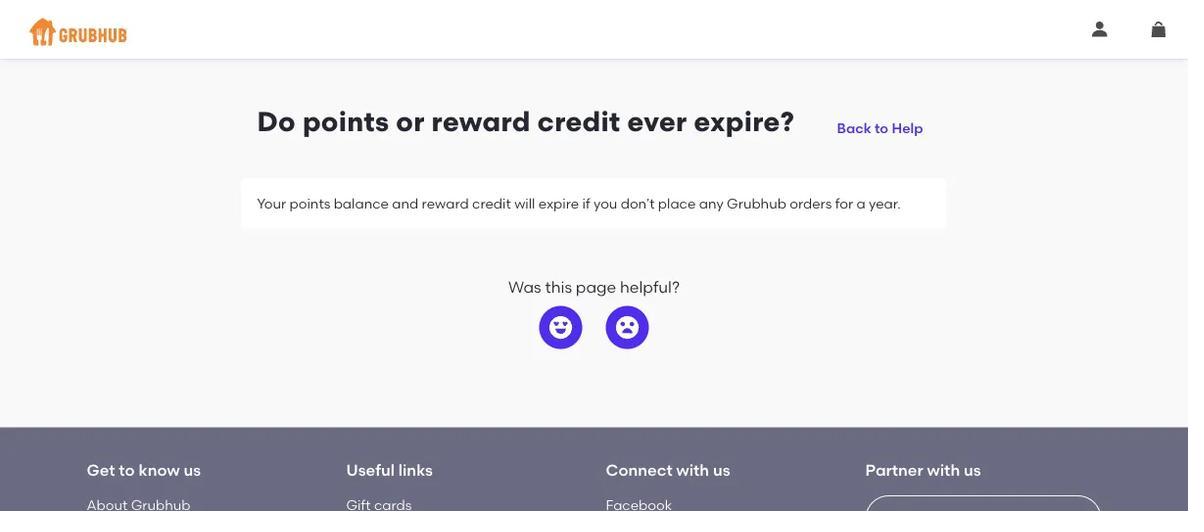 Task type: describe. For each thing, give the bounding box(es) containing it.
get
[[87, 461, 115, 480]]

help
[[892, 120, 923, 137]]

useful
[[346, 461, 395, 480]]

if
[[582, 195, 590, 212]]

points for do
[[303, 105, 389, 138]]

ever
[[628, 105, 687, 138]]

1 us from the left
[[184, 461, 201, 480]]

partner
[[866, 461, 924, 480]]

your points balance and reward credit will expire if you don't place any grubhub orders for a year.
[[257, 195, 901, 212]]

do points or reward credit ever expire?
[[257, 105, 795, 138]]

was this page helpful?
[[508, 278, 680, 297]]

your
[[257, 195, 286, 212]]

expire
[[539, 195, 579, 212]]

do
[[257, 105, 296, 138]]

balance
[[334, 195, 389, 212]]

0 horizontal spatial credit
[[472, 195, 511, 212]]

grubhub logo image
[[29, 12, 127, 51]]

helpful?
[[620, 278, 680, 297]]

place
[[658, 195, 696, 212]]

page
[[576, 278, 616, 297]]

us for partner with us
[[964, 461, 981, 480]]

2 small image from the left
[[1151, 22, 1167, 37]]

0 vertical spatial credit
[[538, 105, 621, 138]]

back to help link
[[829, 105, 931, 140]]

grubhub
[[727, 195, 787, 212]]

to for back
[[875, 120, 889, 137]]

or
[[396, 105, 425, 138]]



Task type: locate. For each thing, give the bounding box(es) containing it.
any
[[699, 195, 724, 212]]

with right partner
[[927, 461, 960, 480]]

2 us from the left
[[713, 461, 730, 480]]

1 vertical spatial credit
[[472, 195, 511, 212]]

don't
[[621, 195, 655, 212]]

reward right and
[[422, 195, 469, 212]]

orders
[[790, 195, 832, 212]]

small image
[[1092, 22, 1108, 37], [1151, 22, 1167, 37]]

points
[[303, 105, 389, 138], [290, 195, 330, 212]]

know
[[139, 461, 180, 480]]

with right connect
[[676, 461, 709, 480]]

1 horizontal spatial to
[[875, 120, 889, 137]]

credit left ever
[[538, 105, 621, 138]]

1 vertical spatial reward
[[422, 195, 469, 212]]

points left or
[[303, 105, 389, 138]]

0 vertical spatial points
[[303, 105, 389, 138]]

year.
[[869, 195, 901, 212]]

1 vertical spatial points
[[290, 195, 330, 212]]

points for your
[[290, 195, 330, 212]]

1 with from the left
[[676, 461, 709, 480]]

useful links
[[346, 461, 433, 480]]

us
[[184, 461, 201, 480], [713, 461, 730, 480], [964, 461, 981, 480]]

0 vertical spatial to
[[875, 120, 889, 137]]

1 vertical spatial to
[[119, 461, 135, 480]]

was
[[508, 278, 541, 297]]

this
[[545, 278, 572, 297]]

3 us from the left
[[964, 461, 981, 480]]

0 horizontal spatial small image
[[1092, 22, 1108, 37]]

us right connect
[[713, 461, 730, 480]]

0 horizontal spatial with
[[676, 461, 709, 480]]

0 horizontal spatial to
[[119, 461, 135, 480]]

reward right or
[[432, 105, 531, 138]]

get to know us
[[87, 461, 201, 480]]

us right know
[[184, 461, 201, 480]]

2 horizontal spatial us
[[964, 461, 981, 480]]

partner with us
[[866, 461, 981, 480]]

this page was helpful image
[[549, 316, 573, 340]]

us right partner
[[964, 461, 981, 480]]

0 vertical spatial reward
[[432, 105, 531, 138]]

points right your at the left top
[[290, 195, 330, 212]]

us for connect with us
[[713, 461, 730, 480]]

1 small image from the left
[[1092, 22, 1108, 37]]

1 horizontal spatial with
[[927, 461, 960, 480]]

1 horizontal spatial small image
[[1151, 22, 1167, 37]]

credit
[[538, 105, 621, 138], [472, 195, 511, 212]]

back
[[837, 120, 872, 137]]

expire?
[[694, 105, 795, 138]]

0 horizontal spatial us
[[184, 461, 201, 480]]

2 with from the left
[[927, 461, 960, 480]]

with for partner
[[927, 461, 960, 480]]

1 horizontal spatial us
[[713, 461, 730, 480]]

links
[[398, 461, 433, 480]]

connect with us
[[606, 461, 730, 480]]

with
[[676, 461, 709, 480], [927, 461, 960, 480]]

1 horizontal spatial credit
[[538, 105, 621, 138]]

and
[[392, 195, 419, 212]]

will
[[514, 195, 535, 212]]

for
[[835, 195, 853, 212]]

this page was not helpful image
[[616, 316, 639, 340]]

a
[[857, 195, 866, 212]]

reward
[[432, 105, 531, 138], [422, 195, 469, 212]]

you
[[594, 195, 618, 212]]

to right get
[[119, 461, 135, 480]]

to
[[875, 120, 889, 137], [119, 461, 135, 480]]

credit left 'will'
[[472, 195, 511, 212]]

to left the help
[[875, 120, 889, 137]]

with for connect
[[676, 461, 709, 480]]

to for get
[[119, 461, 135, 480]]

connect
[[606, 461, 673, 480]]

back to help
[[837, 120, 923, 137]]



Task type: vqa. For each thing, say whether or not it's contained in the screenshot.
WITH
yes



